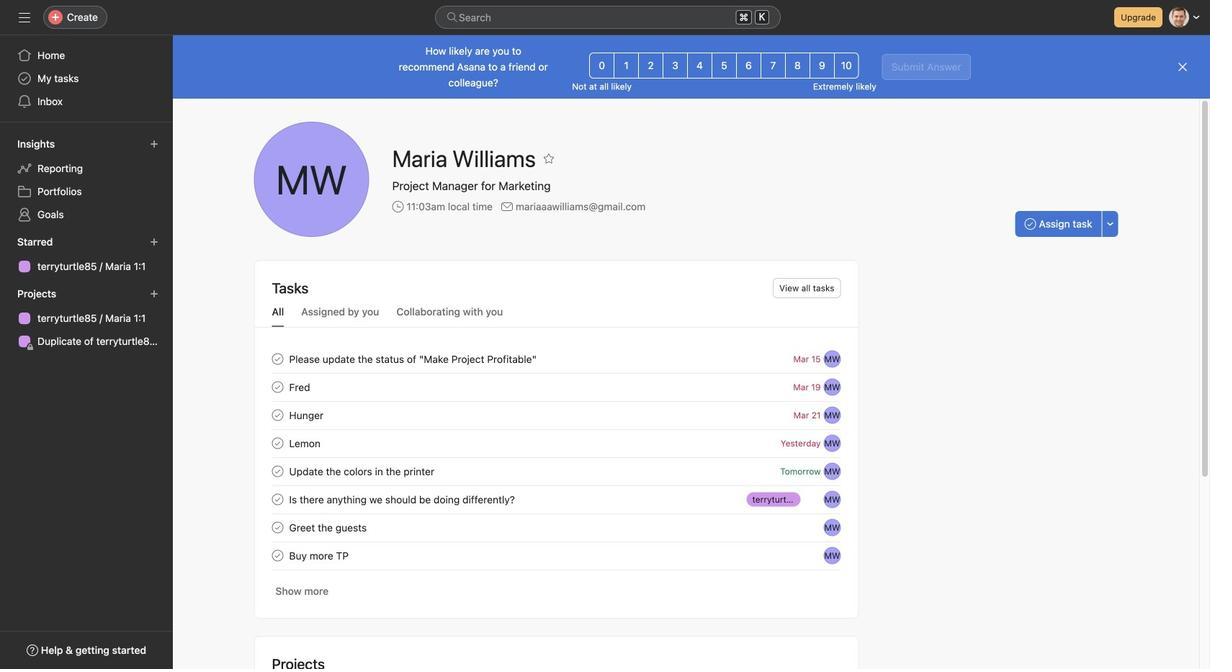 Task type: locate. For each thing, give the bounding box(es) containing it.
5 mark complete image from the top
[[269, 463, 286, 480]]

mark complete image
[[269, 351, 286, 368], [269, 379, 286, 396], [269, 407, 286, 424], [269, 435, 286, 452], [269, 463, 286, 480], [269, 491, 286, 508], [269, 547, 286, 565]]

1 vertical spatial mark complete checkbox
[[269, 547, 286, 565]]

toggle assignee popover image
[[824, 379, 841, 396], [824, 463, 841, 480], [824, 491, 841, 508], [824, 519, 841, 536], [824, 547, 841, 565]]

toggle assignee popover image for 1st mark complete option from the top
[[824, 463, 841, 480]]

option group
[[590, 53, 859, 79]]

3 toggle assignee popover image from the top
[[824, 435, 841, 452]]

mark complete image for 5th mark complete checkbox from the bottom
[[269, 379, 286, 396]]

hide sidebar image
[[19, 12, 30, 23]]

tasks tabs tab list
[[255, 304, 859, 328]]

6 mark complete image from the top
[[269, 491, 286, 508]]

Mark complete checkbox
[[269, 463, 286, 480], [269, 547, 286, 565]]

1 mark complete image from the top
[[269, 351, 286, 368]]

Mark complete checkbox
[[269, 351, 286, 368], [269, 379, 286, 396], [269, 407, 286, 424], [269, 435, 286, 452], [269, 491, 286, 508], [269, 519, 286, 536]]

0 vertical spatial mark complete checkbox
[[269, 463, 286, 480]]

3 mark complete image from the top
[[269, 407, 286, 424]]

6 list item from the top
[[255, 486, 859, 514]]

2 vertical spatial toggle assignee popover image
[[824, 435, 841, 452]]

0 vertical spatial toggle assignee popover image
[[824, 351, 841, 368]]

1 vertical spatial toggle assignee popover image
[[824, 407, 841, 424]]

5 mark complete checkbox from the top
[[269, 491, 286, 508]]

3 toggle assignee popover image from the top
[[824, 491, 841, 508]]

1 toggle assignee popover image from the top
[[824, 351, 841, 368]]

None radio
[[663, 53, 688, 79], [687, 53, 713, 79], [810, 53, 835, 79], [834, 53, 859, 79], [663, 53, 688, 79], [687, 53, 713, 79], [810, 53, 835, 79], [834, 53, 859, 79]]

mark complete image
[[269, 519, 286, 536]]

None radio
[[590, 53, 615, 79], [614, 53, 639, 79], [639, 53, 664, 79], [712, 53, 737, 79], [736, 53, 762, 79], [761, 53, 786, 79], [785, 53, 811, 79], [590, 53, 615, 79], [614, 53, 639, 79], [639, 53, 664, 79], [712, 53, 737, 79], [736, 53, 762, 79], [761, 53, 786, 79], [785, 53, 811, 79]]

8 list item from the top
[[255, 542, 859, 570]]

2 toggle assignee popover image from the top
[[824, 407, 841, 424]]

toggle assignee popover image
[[824, 351, 841, 368], [824, 407, 841, 424], [824, 435, 841, 452]]

4 mark complete checkbox from the top
[[269, 435, 286, 452]]

list item
[[255, 345, 859, 373], [255, 373, 859, 401], [255, 401, 859, 429], [255, 429, 859, 458], [255, 458, 859, 486], [255, 486, 859, 514], [255, 514, 859, 542], [255, 542, 859, 570]]

insights element
[[0, 131, 173, 229]]

4 list item from the top
[[255, 429, 859, 458]]

4 mark complete image from the top
[[269, 435, 286, 452]]

mark complete checkbox down mark complete icon
[[269, 547, 286, 565]]

1 mark complete checkbox from the top
[[269, 351, 286, 368]]

2 mark complete image from the top
[[269, 379, 286, 396]]

2 toggle assignee popover image from the top
[[824, 463, 841, 480]]

new project or portfolio image
[[150, 290, 159, 298]]

mark complete image for fourth mark complete checkbox from the bottom
[[269, 407, 286, 424]]

toggle assignee popover image for second mark complete checkbox from the bottom of the page
[[824, 491, 841, 508]]

3 mark complete checkbox from the top
[[269, 407, 286, 424]]

None field
[[435, 6, 781, 29]]

1 toggle assignee popover image from the top
[[824, 379, 841, 396]]

mark complete checkbox up mark complete icon
[[269, 463, 286, 480]]

2 list item from the top
[[255, 373, 859, 401]]



Task type: describe. For each thing, give the bounding box(es) containing it.
Search tasks, projects, and more text field
[[435, 6, 781, 29]]

7 list item from the top
[[255, 514, 859, 542]]

1 mark complete checkbox from the top
[[269, 463, 286, 480]]

global element
[[0, 35, 173, 122]]

new insights image
[[150, 140, 159, 148]]

5 list item from the top
[[255, 458, 859, 486]]

1 list item from the top
[[255, 345, 859, 373]]

2 mark complete checkbox from the top
[[269, 547, 286, 565]]

toggle assignee popover image for 3rd mark complete checkbox from the bottom of the page
[[824, 435, 841, 452]]

7 mark complete image from the top
[[269, 547, 286, 565]]

starred element
[[0, 229, 173, 281]]

toggle assignee popover image for 5th mark complete checkbox from the bottom
[[824, 379, 841, 396]]

toggle assignee popover image for fourth mark complete checkbox from the bottom
[[824, 407, 841, 424]]

more options image
[[1106, 220, 1115, 228]]

add items to starred image
[[150, 238, 159, 246]]

4 toggle assignee popover image from the top
[[824, 519, 841, 536]]

projects element
[[0, 281, 173, 356]]

toggle assignee popover image for 1st mark complete checkbox from the top
[[824, 351, 841, 368]]

add to starred image
[[543, 153, 555, 164]]

dismiss image
[[1177, 61, 1189, 73]]

6 mark complete checkbox from the top
[[269, 519, 286, 536]]

3 list item from the top
[[255, 401, 859, 429]]

mark complete image for 1st mark complete checkbox from the top
[[269, 351, 286, 368]]

5 toggle assignee popover image from the top
[[824, 547, 841, 565]]

mark complete image for second mark complete checkbox from the bottom of the page
[[269, 491, 286, 508]]

mark complete image for 3rd mark complete checkbox from the bottom of the page
[[269, 435, 286, 452]]

2 mark complete checkbox from the top
[[269, 379, 286, 396]]



Task type: vqa. For each thing, say whether or not it's contained in the screenshot.
first Mark complete icon from the top
yes



